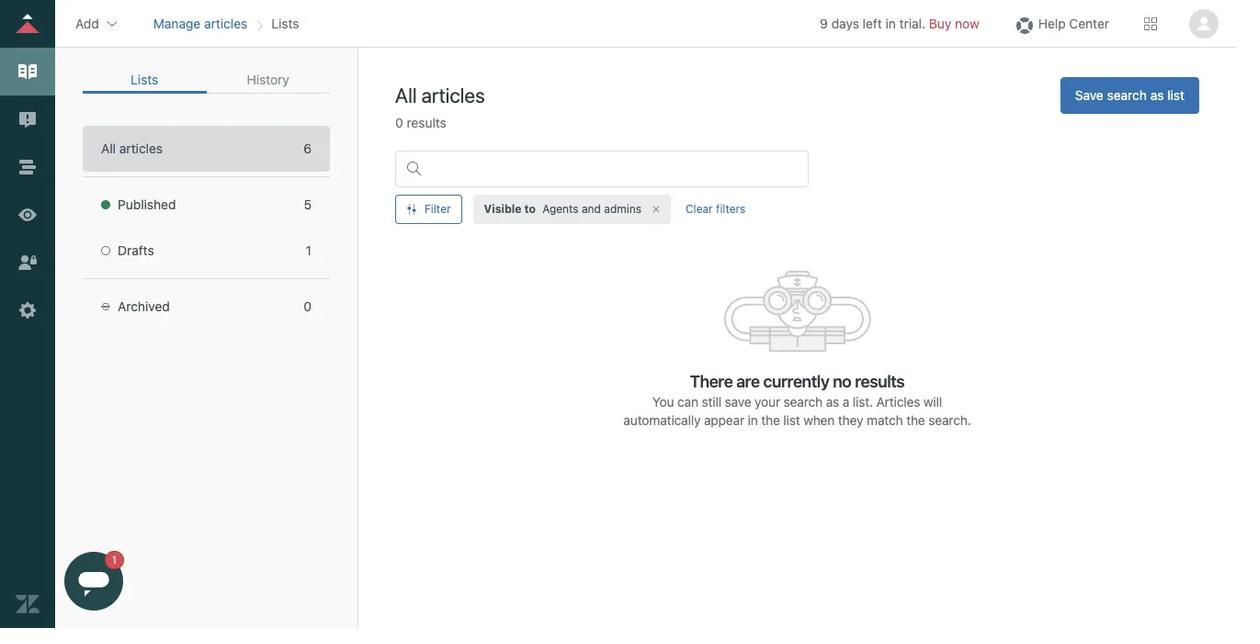 Task type: locate. For each thing, give the bounding box(es) containing it.
0 horizontal spatial search
[[784, 394, 823, 410]]

0 vertical spatial articles
[[204, 15, 248, 31]]

buy
[[929, 15, 952, 31]]

0 vertical spatial lists
[[271, 15, 299, 31]]

1 horizontal spatial results
[[855, 372, 905, 392]]

all
[[395, 84, 417, 108], [101, 141, 116, 156]]

list left when
[[784, 413, 800, 428]]

filters
[[716, 202, 746, 216]]

1 horizontal spatial as
[[1151, 87, 1164, 103]]

clear filters
[[686, 202, 746, 216]]

0 vertical spatial list
[[1168, 87, 1185, 103]]

1 horizontal spatial 0
[[395, 115, 403, 131]]

remove image
[[651, 204, 662, 215]]

results
[[407, 115, 447, 131], [855, 372, 905, 392]]

archived
[[118, 299, 170, 314]]

1 vertical spatial search
[[784, 394, 823, 410]]

the down will
[[907, 413, 925, 428]]

1 horizontal spatial the
[[907, 413, 925, 428]]

center
[[1069, 15, 1110, 31]]

0 horizontal spatial the
[[761, 413, 780, 428]]

1 vertical spatial results
[[855, 372, 905, 392]]

0 for 0 results
[[395, 115, 403, 131]]

search
[[1107, 87, 1147, 103], [784, 394, 823, 410]]

1 horizontal spatial articles
[[204, 15, 248, 31]]

manage articles
[[153, 15, 248, 31]]

0 horizontal spatial 0
[[304, 299, 312, 314]]

1 vertical spatial 0
[[304, 299, 312, 314]]

1 horizontal spatial search
[[1107, 87, 1147, 103]]

articles
[[204, 15, 248, 31], [422, 84, 485, 108], [119, 141, 163, 156]]

lists up history
[[271, 15, 299, 31]]

moderate content image
[[16, 108, 40, 131]]

1 vertical spatial all
[[101, 141, 116, 156]]

1 horizontal spatial lists
[[271, 15, 299, 31]]

save
[[1075, 87, 1104, 103]]

0
[[395, 115, 403, 131], [304, 299, 312, 314]]

currently
[[763, 372, 830, 392]]

list
[[1168, 87, 1185, 103], [784, 413, 800, 428]]

0 vertical spatial all articles
[[395, 84, 485, 108]]

0 results
[[395, 115, 447, 131]]

0 vertical spatial results
[[407, 115, 447, 131]]

search right save
[[1107, 87, 1147, 103]]

0 vertical spatial as
[[1151, 87, 1164, 103]]

navigation
[[150, 10, 303, 37]]

0 down 1
[[304, 299, 312, 314]]

in down your
[[748, 413, 758, 428]]

lists link
[[83, 66, 206, 94]]

1 vertical spatial in
[[748, 413, 758, 428]]

articles inside navigation
[[204, 15, 248, 31]]

help
[[1039, 15, 1066, 31]]

drafts
[[118, 243, 154, 258]]

trial.
[[900, 15, 926, 31]]

articles up published
[[119, 141, 163, 156]]

clear filters button
[[675, 195, 757, 224]]

all articles up published
[[101, 141, 163, 156]]

are
[[736, 372, 760, 392]]

no
[[833, 372, 852, 392]]

all articles
[[395, 84, 485, 108], [101, 141, 163, 156]]

visible to agents and admins
[[484, 202, 642, 216]]

manage
[[153, 15, 201, 31]]

0 horizontal spatial as
[[826, 394, 839, 410]]

lists down manage
[[131, 72, 158, 87]]

lists
[[271, 15, 299, 31], [131, 72, 158, 87]]

1 horizontal spatial all
[[395, 84, 417, 108]]

admins
[[604, 202, 642, 216]]

filter
[[425, 202, 451, 216]]

results up filter dropdown button
[[407, 115, 447, 131]]

1 vertical spatial all articles
[[101, 141, 163, 156]]

0 horizontal spatial lists
[[131, 72, 158, 87]]

results inside there are currently no results you can still save your search as a list. articles will automatically appear in the list when they match the search.
[[855, 372, 905, 392]]

published
[[118, 197, 176, 212]]

list right save
[[1168, 87, 1185, 103]]

as inside there are currently no results you can still save your search as a list. articles will automatically appear in the list when they match the search.
[[826, 394, 839, 410]]

0 up filter dropdown button
[[395, 115, 403, 131]]

your
[[755, 394, 780, 410]]

0 horizontal spatial list
[[784, 413, 800, 428]]

they
[[838, 413, 864, 428]]

0 vertical spatial 0
[[395, 115, 403, 131]]

now
[[955, 15, 980, 31]]

1 the from the left
[[761, 413, 780, 428]]

agents
[[542, 202, 579, 216]]

when
[[804, 413, 835, 428]]

search inside button
[[1107, 87, 1147, 103]]

6
[[304, 141, 312, 156]]

search down currently
[[784, 394, 823, 410]]

0 vertical spatial search
[[1107, 87, 1147, 103]]

the down your
[[761, 413, 780, 428]]

in right left
[[886, 15, 896, 31]]

results up list.
[[855, 372, 905, 392]]

1 vertical spatial list
[[784, 413, 800, 428]]

1 vertical spatial articles
[[422, 84, 485, 108]]

1 vertical spatial as
[[826, 394, 839, 410]]

articles up 0 results
[[422, 84, 485, 108]]

arrange content image
[[16, 155, 40, 179]]

all articles up 0 results
[[395, 84, 485, 108]]

1 horizontal spatial in
[[886, 15, 896, 31]]

left
[[863, 15, 882, 31]]

all up 0 results
[[395, 84, 417, 108]]

9
[[820, 15, 828, 31]]

108c146d d78f 4107 8f9f 936377ee61ee@2x image
[[723, 270, 871, 353]]

save search as list button
[[1061, 77, 1200, 114]]

all down lists link
[[101, 141, 116, 156]]

zendesk image
[[16, 593, 40, 617]]

in
[[886, 15, 896, 31], [748, 413, 758, 428]]

0 horizontal spatial articles
[[119, 141, 163, 156]]

as left a in the right bottom of the page
[[826, 394, 839, 410]]

days
[[832, 15, 859, 31]]

zendesk products image
[[1144, 17, 1157, 30]]

clear
[[686, 202, 713, 216]]

1 horizontal spatial list
[[1168, 87, 1185, 103]]

0 horizontal spatial all articles
[[101, 141, 163, 156]]

0 horizontal spatial all
[[101, 141, 116, 156]]

list inside there are currently no results you can still save your search as a list. articles will automatically appear in the list when they match the search.
[[784, 413, 800, 428]]

as
[[1151, 87, 1164, 103], [826, 394, 839, 410]]

2 vertical spatial articles
[[119, 141, 163, 156]]

0 horizontal spatial results
[[407, 115, 447, 131]]

help center
[[1039, 15, 1110, 31]]

articles
[[877, 394, 920, 410]]

the
[[761, 413, 780, 428], [907, 413, 925, 428]]

a
[[843, 394, 850, 410]]

0 horizontal spatial in
[[748, 413, 758, 428]]

as right save
[[1151, 87, 1164, 103]]

articles right manage
[[204, 15, 248, 31]]

manage articles image
[[16, 60, 40, 84]]



Task type: vqa. For each thing, say whether or not it's contained in the screenshot.
Followers element
no



Task type: describe. For each thing, give the bounding box(es) containing it.
2 the from the left
[[907, 413, 925, 428]]

navigation containing manage articles
[[150, 10, 303, 37]]

to
[[525, 202, 536, 216]]

lists inside navigation
[[271, 15, 299, 31]]

in inside there are currently no results you can still save your search as a list. articles will automatically appear in the list when they match the search.
[[748, 413, 758, 428]]

1
[[306, 243, 312, 258]]

save search as list
[[1075, 87, 1185, 103]]

add button
[[70, 10, 125, 37]]

add
[[75, 15, 99, 31]]

filter button
[[395, 195, 462, 224]]

customize design image
[[16, 203, 40, 227]]

2 horizontal spatial articles
[[422, 84, 485, 108]]

manage articles link
[[153, 15, 248, 31]]

history link
[[206, 66, 330, 94]]

match
[[867, 413, 903, 428]]

as inside button
[[1151, 87, 1164, 103]]

visible
[[484, 202, 522, 216]]

list.
[[853, 394, 873, 410]]

0 vertical spatial in
[[886, 15, 896, 31]]

can
[[678, 394, 699, 410]]

will
[[924, 394, 942, 410]]

1 vertical spatial lists
[[131, 72, 158, 87]]

appear
[[704, 413, 745, 428]]

save
[[725, 394, 751, 410]]

1 horizontal spatial all articles
[[395, 84, 485, 108]]

0 vertical spatial all
[[395, 84, 417, 108]]

automatically
[[624, 413, 701, 428]]

history
[[247, 72, 289, 87]]

there
[[690, 372, 733, 392]]

you
[[653, 394, 674, 410]]

there are currently no results you can still save your search as a list. articles will automatically appear in the list when they match the search.
[[624, 372, 971, 428]]

user permissions image
[[16, 251, 40, 275]]

help center button
[[1007, 10, 1115, 37]]

still
[[702, 394, 722, 410]]

9 days left in trial. buy now
[[820, 15, 980, 31]]

search inside there are currently no results you can still save your search as a list. articles will automatically appear in the list when they match the search.
[[784, 394, 823, 410]]

search.
[[929, 413, 971, 428]]

0 for 0
[[304, 299, 312, 314]]

settings image
[[16, 299, 40, 323]]

5
[[304, 197, 312, 212]]

list inside save search as list button
[[1168, 87, 1185, 103]]

and
[[582, 202, 601, 216]]



